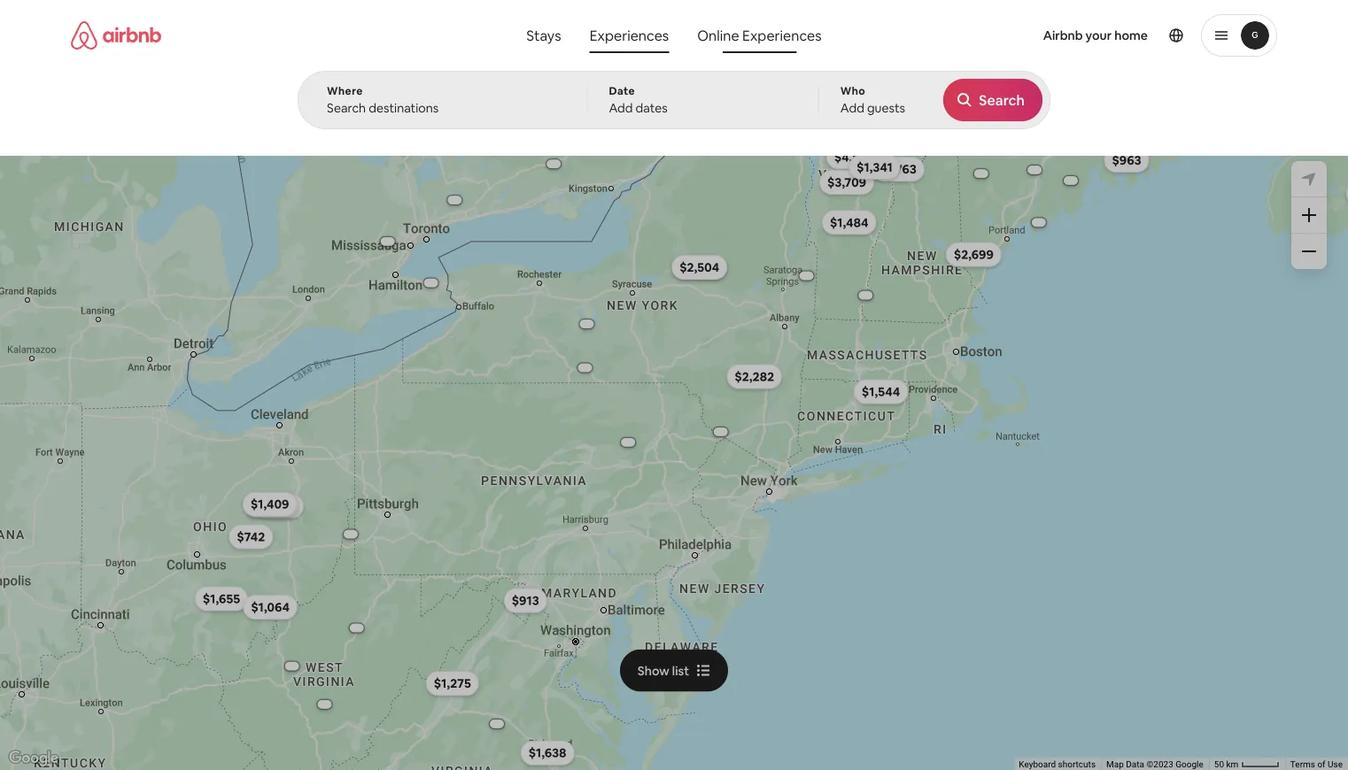 Task type: vqa. For each thing, say whether or not it's contained in the screenshot.
the top Ages
no



Task type: describe. For each thing, give the bounding box(es) containing it.
date add dates
[[609, 84, 668, 116]]

$1,638 button
[[521, 741, 575, 766]]

add for add guests
[[840, 100, 865, 116]]

terms
[[1291, 760, 1316, 770]]

airbnb your home link
[[1033, 17, 1159, 54]]

$2,699 button
[[946, 242, 1002, 267]]

$963 button
[[1104, 148, 1150, 173]]

terms of use link
[[1291, 760, 1343, 770]]

keyboard shortcuts
[[1019, 760, 1096, 770]]

$1,484
[[830, 215, 869, 231]]

of
[[1318, 760, 1326, 770]]

list
[[672, 663, 689, 679]]

home
[[1115, 27, 1148, 43]]

$1,341 button
[[849, 155, 901, 180]]

tiny homes
[[762, 113, 818, 127]]

views
[[705, 113, 733, 127]]

map
[[1107, 760, 1124, 770]]

$4,583 button
[[826, 145, 882, 169]]

$3,709
[[827, 175, 867, 190]]

km
[[1227, 760, 1239, 770]]

50 km
[[1214, 760, 1241, 770]]

$1,064
[[251, 600, 290, 616]]

where
[[327, 84, 363, 98]]

$1,341 $3,709
[[827, 159, 893, 190]]

omg!
[[857, 113, 886, 127]]

$1,101 button
[[254, 494, 304, 519]]

$742 button
[[229, 525, 273, 550]]

$1,763
[[880, 161, 917, 177]]

$4,583
[[834, 149, 874, 165]]

mansions
[[582, 113, 628, 127]]

$2,504
[[680, 260, 720, 276]]

what can we help you find? tab list
[[512, 18, 683, 53]]

$1,706 button
[[245, 493, 299, 518]]

experiences inside button
[[590, 26, 669, 44]]

homes
[[785, 113, 818, 127]]

©2023
[[1147, 760, 1174, 770]]

$2,282 button
[[727, 365, 782, 389]]

national parks
[[324, 113, 396, 127]]

50 km button
[[1209, 758, 1285, 771]]

google image
[[4, 748, 63, 771]]

online experiences link
[[683, 18, 836, 53]]

zoom out image
[[1302, 245, 1317, 259]]

group containing national parks
[[71, 71, 974, 140]]

online
[[697, 26, 739, 44]]

show
[[638, 663, 670, 679]]

$1,275
[[434, 676, 471, 692]]

ski-in/out
[[925, 113, 974, 127]]

$1,544
[[862, 384, 900, 400]]

$913
[[512, 593, 539, 609]]

$1,706
[[253, 498, 291, 514]]

amazing views
[[658, 113, 733, 127]]

date
[[609, 84, 635, 98]]

profile element
[[851, 0, 1278, 71]]



Task type: locate. For each thing, give the bounding box(es) containing it.
experiences tab panel
[[298, 71, 1051, 129]]

zoom in image
[[1302, 208, 1317, 222]]

show list
[[638, 663, 689, 679]]

beach
[[434, 113, 465, 127]]

1 add from the left
[[609, 100, 633, 116]]

none search field containing stays
[[298, 0, 1051, 129]]

experiences up date
[[590, 26, 669, 44]]

amazing
[[658, 113, 703, 127]]

1 horizontal spatial add
[[840, 100, 865, 116]]

experiences right "online" at the right
[[742, 26, 822, 44]]

$2,699
[[954, 247, 994, 263]]

experiences
[[590, 26, 669, 44], [742, 26, 822, 44]]

1 experiences from the left
[[590, 26, 669, 44]]

$1,064 button
[[243, 595, 298, 620]]

1 horizontal spatial experiences
[[742, 26, 822, 44]]

$2,282
[[735, 369, 774, 385]]

display total before taxes switch
[[1231, 95, 1262, 116]]

ski-
[[925, 113, 944, 127]]

use
[[1328, 760, 1343, 770]]

$2,395
[[680, 260, 719, 276]]

airbnb your home
[[1043, 27, 1148, 43]]

$913 button
[[504, 589, 547, 614]]

airbnb
[[1043, 27, 1083, 43]]

shortcuts
[[1058, 760, 1096, 770]]

2 add from the left
[[840, 100, 865, 116]]

stays
[[527, 26, 561, 44]]

$3,709 button
[[820, 170, 875, 195]]

who add guests
[[840, 84, 906, 116]]

show list button
[[620, 650, 728, 692]]

$963
[[1112, 152, 1142, 168]]

google map
showing 103 stays. region
[[0, 140, 1348, 771]]

$1,544 button
[[854, 380, 908, 405]]

add down date
[[609, 100, 633, 116]]

keyboard shortcuts button
[[1019, 759, 1096, 771]]

guests
[[867, 100, 906, 116]]

50
[[1214, 760, 1224, 770]]

$1,638
[[529, 746, 567, 762]]

$1,655
[[203, 591, 240, 607]]

$1,341
[[857, 159, 893, 175]]

$2,395 button
[[672, 255, 727, 280]]

keyboard
[[1019, 760, 1056, 770]]

$1,409 button
[[243, 492, 297, 517]]

parks
[[368, 113, 396, 127]]

2 experiences from the left
[[742, 26, 822, 44]]

data
[[1126, 760, 1145, 770]]

$1,101
[[262, 499, 296, 515]]

add for add dates
[[609, 100, 633, 116]]

tiny
[[762, 113, 782, 127]]

$1,763 button
[[872, 157, 925, 182]]

your
[[1086, 27, 1112, 43]]

0 horizontal spatial add
[[609, 100, 633, 116]]

national
[[324, 113, 366, 127]]

group
[[71, 71, 974, 140]]

0 horizontal spatial experiences
[[590, 26, 669, 44]]

stays button
[[512, 18, 576, 53]]

map data ©2023 google
[[1107, 760, 1204, 770]]

$1,275 button
[[426, 672, 479, 697]]

$1,484 button
[[822, 210, 877, 235]]

add down who
[[840, 100, 865, 116]]

terms of use
[[1291, 760, 1343, 770]]

google
[[1176, 760, 1204, 770]]

in/out
[[944, 113, 974, 127]]

$2,504 button
[[672, 255, 728, 280]]

None search field
[[298, 0, 1051, 129]]

$742
[[237, 529, 265, 545]]

dates
[[636, 100, 668, 116]]

Where field
[[327, 100, 558, 116]]

add
[[609, 100, 633, 116], [840, 100, 865, 116]]

$1,655 button
[[195, 587, 248, 612]]

who
[[840, 84, 866, 98]]

add inside date add dates
[[609, 100, 633, 116]]

$1,409
[[251, 497, 289, 513]]

experiences button
[[576, 18, 683, 53]]

online experiences
[[697, 26, 822, 44]]

add inside who add guests
[[840, 100, 865, 116]]



